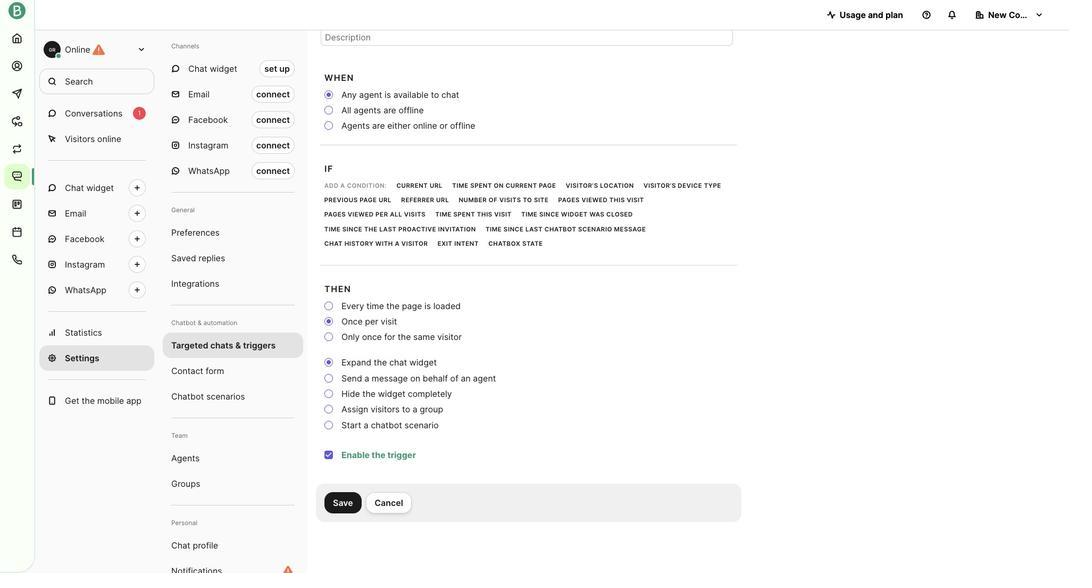 Task type: describe. For each thing, give the bounding box(es) containing it.
exit
[[438, 240, 453, 247]]

agents for agents are either online or offline
[[342, 120, 370, 131]]

referrer url
[[401, 196, 449, 204]]

and
[[869, 10, 884, 20]]

1 vertical spatial online
[[97, 134, 121, 144]]

time spent this visit button
[[432, 209, 516, 221]]

with
[[376, 240, 393, 247]]

expand the chat widget
[[342, 357, 437, 368]]

whatsapp link
[[39, 277, 154, 303]]

company
[[1009, 10, 1049, 20]]

the inside the get the mobile app link
[[82, 395, 95, 406]]

1 horizontal spatial chat
[[442, 89, 459, 100]]

of inside button
[[489, 196, 498, 204]]

targeted chats & triggers link
[[163, 333, 303, 358]]

device
[[678, 182, 703, 189]]

since for last
[[504, 225, 524, 233]]

any agent is available to chat
[[342, 89, 459, 100]]

once per visit
[[342, 316, 397, 327]]

0 vertical spatial agent
[[359, 89, 382, 100]]

time since widget was closed
[[522, 211, 633, 218]]

widget up send a message on behalf of an agent
[[410, 357, 437, 368]]

was
[[590, 211, 605, 218]]

visitor's for visitor's location
[[566, 182, 599, 189]]

pages for pages viewed per all visits
[[325, 211, 346, 218]]

1 vertical spatial visitor
[[438, 332, 462, 342]]

get the mobile app link
[[39, 388, 154, 414]]

1 horizontal spatial instagram
[[188, 140, 229, 151]]

plan
[[886, 10, 904, 20]]

0 vertical spatial chat widget
[[188, 63, 237, 74]]

1 vertical spatial per
[[365, 316, 379, 327]]

state
[[523, 240, 543, 247]]

the right expand
[[374, 357, 387, 368]]

if
[[325, 164, 334, 174]]

usage and plan button
[[819, 4, 912, 26]]

time for time spent this visit
[[436, 211, 452, 218]]

pages viewed this visit
[[559, 196, 645, 204]]

chat profile
[[171, 540, 218, 551]]

automation
[[204, 319, 238, 327]]

previous page url
[[325, 196, 392, 204]]

2 vertical spatial to
[[402, 404, 410, 415]]

new
[[989, 10, 1007, 20]]

start a chatbot scenario
[[342, 420, 439, 430]]

0 horizontal spatial on
[[411, 373, 421, 384]]

the right 'time'
[[387, 301, 400, 311]]

trigger
[[388, 449, 416, 460]]

since for the
[[343, 225, 363, 233]]

time since the last proactive invitation
[[325, 225, 476, 233]]

1 horizontal spatial &
[[236, 340, 241, 351]]

time spent on current page
[[453, 182, 557, 189]]

visitors
[[371, 404, 400, 415]]

exit intent button
[[434, 238, 483, 250]]

widget left the set
[[210, 63, 237, 74]]

the right hide
[[363, 389, 376, 399]]

number of visits to site
[[459, 196, 549, 204]]

visits inside the number of visits to site button
[[500, 196, 521, 204]]

visitors online
[[65, 134, 121, 144]]

url for referrer url
[[436, 196, 449, 204]]

1 vertical spatial scenario
[[405, 420, 439, 430]]

same
[[414, 332, 435, 342]]

widget inside button
[[562, 211, 588, 218]]

connect for email
[[256, 89, 290, 100]]

current url button
[[393, 180, 447, 192]]

chat profile link
[[163, 533, 303, 558]]

triggers
[[243, 340, 276, 351]]

facebook link
[[39, 226, 154, 252]]

replies
[[199, 253, 225, 263]]

settings
[[65, 353, 99, 364]]

1 horizontal spatial is
[[425, 301, 431, 311]]

send
[[342, 373, 362, 384]]

all
[[390, 211, 403, 218]]

agents are either online or offline
[[342, 120, 476, 131]]

time for time spent on current page
[[453, 182, 469, 189]]

time for time since the last proactive invitation
[[325, 225, 341, 233]]

pages viewed this visit button
[[555, 194, 648, 207]]

chat up email link
[[65, 183, 84, 193]]

0 vertical spatial online
[[413, 120, 437, 131]]

spent for this
[[454, 211, 475, 218]]

form
[[206, 366, 224, 376]]

cancel
[[375, 497, 403, 508]]

every
[[342, 301, 364, 311]]

this for spent
[[477, 211, 493, 218]]

scenarios
[[206, 391, 245, 402]]

a right start
[[364, 420, 369, 430]]

chatbox
[[489, 240, 521, 247]]

chats
[[211, 340, 233, 351]]

0 vertical spatial offline
[[399, 105, 424, 116]]

conversations
[[65, 108, 123, 119]]

loaded
[[434, 301, 461, 311]]

every time the page is loaded
[[342, 301, 461, 311]]

closed
[[607, 211, 633, 218]]

current url
[[397, 182, 443, 189]]

0 horizontal spatial chat widget
[[65, 183, 114, 193]]

visit for pages viewed this visit
[[627, 196, 645, 204]]

a right send
[[365, 373, 370, 384]]

preferences
[[171, 227, 220, 238]]

on inside time spent on current page button
[[494, 182, 504, 189]]

app
[[126, 395, 142, 406]]

1
[[138, 109, 141, 117]]

channels
[[171, 42, 199, 50]]

chatbox state button
[[485, 238, 547, 250]]

integrations link
[[163, 271, 303, 296]]

once
[[362, 332, 382, 342]]

chat history with a visitor
[[325, 240, 428, 247]]

number of visits to site button
[[455, 194, 553, 207]]

viewed for this
[[582, 196, 608, 204]]

0 vertical spatial are
[[384, 105, 396, 116]]

hide
[[342, 389, 360, 399]]

preferences link
[[163, 220, 303, 245]]

targeted
[[171, 340, 208, 351]]

current
[[397, 182, 428, 189]]

set
[[264, 63, 277, 74]]

connect for whatsapp
[[256, 166, 290, 176]]

per inside button
[[376, 211, 388, 218]]

instagram link
[[39, 252, 154, 277]]

chatbot & automation
[[171, 319, 238, 327]]

0 horizontal spatial of
[[451, 373, 459, 384]]

1 horizontal spatial whatsapp
[[188, 166, 230, 176]]

an
[[461, 373, 471, 384]]

message inside time since last chatbot scenario message button
[[614, 225, 646, 233]]

up
[[280, 63, 290, 74]]

0 horizontal spatial is
[[385, 89, 391, 100]]

1 vertical spatial offline
[[450, 120, 476, 131]]

0 horizontal spatial instagram
[[65, 259, 105, 270]]

chat down channels
[[188, 63, 208, 74]]

location
[[600, 182, 634, 189]]

viewed for per
[[348, 211, 374, 218]]

0 horizontal spatial visit
[[381, 316, 397, 327]]

1 horizontal spatial facebook
[[188, 114, 228, 125]]

referrer url button
[[398, 194, 453, 207]]

cancel button
[[366, 492, 412, 513]]

time spent this visit
[[436, 211, 512, 218]]



Task type: locate. For each thing, give the bounding box(es) containing it.
the inside time since the last proactive invitation button
[[364, 225, 378, 233]]

chat history with a visitor button
[[321, 238, 432, 250]]

0 horizontal spatial chatbot
[[371, 420, 402, 430]]

1 horizontal spatial since
[[504, 225, 524, 233]]

per up once
[[365, 316, 379, 327]]

this down location
[[610, 196, 625, 204]]

0 vertical spatial scenario
[[579, 225, 613, 233]]

1 vertical spatial facebook
[[65, 234, 105, 244]]

2 vertical spatial visit
[[381, 316, 397, 327]]

1 horizontal spatial on
[[494, 182, 504, 189]]

0 vertical spatial to
[[431, 89, 439, 100]]

agents for agents
[[171, 453, 200, 464]]

offline
[[399, 105, 424, 116], [450, 120, 476, 131]]

1 vertical spatial message
[[372, 373, 408, 384]]

are up either
[[384, 105, 396, 116]]

0 vertical spatial visit
[[627, 196, 645, 204]]

a
[[395, 240, 400, 247], [365, 373, 370, 384], [413, 404, 418, 415], [364, 420, 369, 430]]

either
[[388, 120, 411, 131]]

any
[[342, 89, 357, 100]]

time since last chatbot scenario message button
[[482, 223, 650, 236]]

0 vertical spatial message
[[614, 225, 646, 233]]

0 vertical spatial agents
[[342, 120, 370, 131]]

visits inside pages viewed per all visits button
[[404, 211, 426, 218]]

whatsapp up general
[[188, 166, 230, 176]]

1 last from the left
[[380, 225, 397, 233]]

groups link
[[163, 471, 303, 497]]

0 horizontal spatial last
[[380, 225, 397, 233]]

& left automation
[[198, 319, 202, 327]]

1 vertical spatial spent
[[454, 211, 475, 218]]

visits down time spent on current page button at the top of the page
[[500, 196, 521, 204]]

this inside button
[[477, 211, 493, 218]]

the down pages viewed per all visits button
[[364, 225, 378, 233]]

1 horizontal spatial visitor
[[438, 332, 462, 342]]

this
[[610, 196, 625, 204], [477, 211, 493, 218]]

1 vertical spatial &
[[236, 340, 241, 351]]

visit inside button
[[495, 211, 512, 218]]

chat up or
[[442, 89, 459, 100]]

since for widget
[[540, 211, 560, 218]]

chatbot down contact
[[171, 391, 204, 402]]

visitor's inside button
[[644, 182, 676, 189]]

a right with
[[395, 240, 400, 247]]

scenario inside time since last chatbot scenario message button
[[579, 225, 613, 233]]

visitor's device type
[[644, 182, 722, 189]]

message down closed
[[614, 225, 646, 233]]

chatbot scenarios
[[171, 391, 245, 402]]

page
[[539, 182, 557, 189], [360, 196, 377, 204], [402, 301, 422, 311]]

time up the number
[[453, 182, 469, 189]]

whatsapp down instagram link
[[65, 285, 106, 295]]

viewed
[[582, 196, 608, 204], [348, 211, 374, 218]]

1 vertical spatial email
[[65, 208, 86, 219]]

time
[[453, 182, 469, 189], [436, 211, 452, 218], [522, 211, 538, 218], [325, 225, 341, 233], [486, 225, 502, 233]]

spent inside button
[[454, 211, 475, 218]]

time
[[367, 301, 384, 311]]

4 connect from the top
[[256, 166, 290, 176]]

search
[[65, 76, 93, 87]]

spent up the number
[[471, 182, 492, 189]]

1 vertical spatial this
[[477, 211, 493, 218]]

0 vertical spatial spent
[[471, 182, 492, 189]]

0 vertical spatial page
[[539, 182, 557, 189]]

type
[[705, 182, 722, 189]]

1 horizontal spatial to
[[431, 89, 439, 100]]

0 vertical spatial email
[[188, 89, 210, 100]]

agent up agents
[[359, 89, 382, 100]]

contact
[[171, 366, 203, 376]]

1 vertical spatial are
[[372, 120, 385, 131]]

chat
[[188, 63, 208, 74], [65, 183, 84, 193], [325, 240, 343, 247], [171, 540, 191, 551]]

of down time spent on current page button at the top of the page
[[489, 196, 498, 204]]

intent
[[455, 240, 479, 247]]

1 visitor's from the left
[[566, 182, 599, 189]]

is up all agents are offline
[[385, 89, 391, 100]]

1 vertical spatial visit
[[495, 211, 512, 218]]

0 horizontal spatial visitor
[[402, 240, 428, 247]]

of left an
[[451, 373, 459, 384]]

1 horizontal spatial of
[[489, 196, 498, 204]]

spent up invitation
[[454, 211, 475, 218]]

get
[[65, 395, 79, 406]]

time for time since last chatbot scenario message
[[486, 225, 502, 233]]

0 vertical spatial chat
[[442, 89, 459, 100]]

visit
[[627, 196, 645, 204], [495, 211, 512, 218], [381, 316, 397, 327]]

facebook
[[188, 114, 228, 125], [65, 234, 105, 244]]

chat widget up email link
[[65, 183, 114, 193]]

saved
[[171, 253, 196, 263]]

chatbot
[[171, 319, 196, 327], [171, 391, 204, 402]]

new company button
[[968, 4, 1053, 26]]

agent right an
[[473, 373, 496, 384]]

once
[[342, 316, 363, 327]]

1 horizontal spatial viewed
[[582, 196, 608, 204]]

2 connect from the top
[[256, 114, 290, 125]]

visits
[[500, 196, 521, 204], [404, 211, 426, 218]]

1 horizontal spatial agent
[[473, 373, 496, 384]]

number
[[459, 196, 487, 204]]

time down the site
[[522, 211, 538, 218]]

on up number of visits to site
[[494, 182, 504, 189]]

available
[[394, 89, 429, 100]]

chat inside button
[[325, 240, 343, 247]]

invitation
[[438, 225, 476, 233]]

0 vertical spatial per
[[376, 211, 388, 218]]

0 vertical spatial pages
[[559, 196, 580, 204]]

time since last chatbot scenario message
[[486, 225, 646, 233]]

per left all on the top of the page
[[376, 211, 388, 218]]

visitor down proactive
[[402, 240, 428, 247]]

0 horizontal spatial online
[[97, 134, 121, 144]]

visitor's for visitor's device type
[[644, 182, 676, 189]]

spent for on
[[471, 182, 492, 189]]

1 horizontal spatial visit
[[495, 211, 512, 218]]

0 vertical spatial &
[[198, 319, 202, 327]]

visitor's location button
[[563, 180, 638, 192]]

1 vertical spatial pages
[[325, 211, 346, 218]]

1 vertical spatial of
[[451, 373, 459, 384]]

online left or
[[413, 120, 437, 131]]

offline down available
[[399, 105, 424, 116]]

chatbot inside button
[[545, 225, 577, 233]]

since down the site
[[540, 211, 560, 218]]

1 horizontal spatial chatbot
[[545, 225, 577, 233]]

viewed down previous page url button on the top left of the page
[[348, 211, 374, 218]]

chatbot for chatbot scenarios
[[171, 391, 204, 402]]

0 horizontal spatial agents
[[171, 453, 200, 464]]

0 vertical spatial on
[[494, 182, 504, 189]]

email link
[[39, 201, 154, 226]]

1 vertical spatial agent
[[473, 373, 496, 384]]

1 horizontal spatial offline
[[450, 120, 476, 131]]

are
[[384, 105, 396, 116], [372, 120, 385, 131]]

visits up proactive
[[404, 211, 426, 218]]

1 vertical spatial viewed
[[348, 211, 374, 218]]

0 horizontal spatial visitor's
[[566, 182, 599, 189]]

are down all agents are offline
[[372, 120, 385, 131]]

visitor inside button
[[402, 240, 428, 247]]

online right visitors at the left of the page
[[97, 134, 121, 144]]

last up state
[[526, 225, 543, 233]]

visit down the number of visits to site button
[[495, 211, 512, 218]]

email up the facebook link
[[65, 208, 86, 219]]

message down expand the chat widget
[[372, 373, 408, 384]]

chatbot for chatbot & automation
[[171, 319, 196, 327]]

referrer
[[401, 196, 435, 204]]

0 horizontal spatial pages
[[325, 211, 346, 218]]

Description text field
[[321, 29, 733, 46]]

1 horizontal spatial visitor's
[[644, 182, 676, 189]]

since inside button
[[343, 225, 363, 233]]

spent inside button
[[471, 182, 492, 189]]

save button
[[325, 492, 362, 513]]

saved replies link
[[163, 245, 303, 271]]

widget up time since last chatbot scenario message
[[562, 211, 588, 218]]

1 horizontal spatial scenario
[[579, 225, 613, 233]]

usage
[[840, 10, 866, 20]]

this for viewed
[[610, 196, 625, 204]]

time spent on current page button
[[449, 180, 560, 192]]

this down the number
[[477, 211, 493, 218]]

1 horizontal spatial chat widget
[[188, 63, 237, 74]]

get the mobile app
[[65, 395, 142, 406]]

on left behalf
[[411, 373, 421, 384]]

behalf
[[423, 373, 448, 384]]

0 horizontal spatial offline
[[399, 105, 424, 116]]

pages viewed per all visits
[[325, 211, 426, 218]]

targeted chats & triggers
[[171, 340, 276, 351]]

2 horizontal spatial page
[[539, 182, 557, 189]]

2 horizontal spatial visit
[[627, 196, 645, 204]]

chatbot inside chatbot scenarios link
[[171, 391, 204, 402]]

connect for facebook
[[256, 114, 290, 125]]

visitor's up pages viewed this visit
[[566, 182, 599, 189]]

widget up assign visitors to a group
[[378, 389, 406, 399]]

chat widget
[[188, 63, 237, 74], [65, 183, 114, 193]]

0 vertical spatial chatbot
[[545, 225, 577, 233]]

url up referrer url
[[430, 182, 443, 189]]

1 vertical spatial visits
[[404, 211, 426, 218]]

1 chatbot from the top
[[171, 319, 196, 327]]

time up invitation
[[436, 211, 452, 218]]

viewed up was
[[582, 196, 608, 204]]

time up 'chatbox'
[[486, 225, 502, 233]]

visitor's inside 'button'
[[566, 182, 599, 189]]

or
[[440, 120, 448, 131]]

2 chatbot from the top
[[171, 391, 204, 402]]

time for time since widget was closed
[[522, 211, 538, 218]]

chatbot down visitors
[[371, 420, 402, 430]]

then
[[325, 284, 352, 294]]

1 vertical spatial instagram
[[65, 259, 105, 270]]

url right "referrer"
[[436, 196, 449, 204]]

profile
[[193, 540, 218, 551]]

connect for instagram
[[256, 140, 290, 151]]

hide the widget completely
[[342, 389, 452, 399]]

1 horizontal spatial agents
[[342, 120, 370, 131]]

agents down "team"
[[171, 453, 200, 464]]

offline right or
[[450, 120, 476, 131]]

last up with
[[380, 225, 397, 233]]

chat widget down channels
[[188, 63, 237, 74]]

all
[[342, 105, 351, 116]]

agents down all
[[342, 120, 370, 131]]

a inside button
[[395, 240, 400, 247]]

0 horizontal spatial chat
[[390, 357, 407, 368]]

page up the site
[[539, 182, 557, 189]]

the right the get
[[82, 395, 95, 406]]

0 vertical spatial visitor
[[402, 240, 428, 247]]

gr
[[49, 47, 56, 52]]

1 vertical spatial chat
[[390, 357, 407, 368]]

to inside button
[[523, 196, 532, 204]]

0 horizontal spatial to
[[402, 404, 410, 415]]

1 vertical spatial to
[[523, 196, 532, 204]]

last inside button
[[380, 225, 397, 233]]

visitors online link
[[39, 126, 154, 152]]

1 horizontal spatial email
[[188, 89, 210, 100]]

on
[[494, 182, 504, 189], [411, 373, 421, 384]]

pages for pages viewed this visit
[[559, 196, 580, 204]]

pages down previous
[[325, 211, 346, 218]]

a left group in the left of the page
[[413, 404, 418, 415]]

to left the site
[[523, 196, 532, 204]]

of
[[489, 196, 498, 204], [451, 373, 459, 384]]

page up pages viewed per all visits
[[360, 196, 377, 204]]

1 vertical spatial chatbot
[[171, 391, 204, 402]]

the right enable
[[372, 449, 386, 460]]

visitor's left device
[[644, 182, 676, 189]]

0 vertical spatial chatbot
[[171, 319, 196, 327]]

visitor right the same
[[438, 332, 462, 342]]

page up only once for the same visitor
[[402, 301, 422, 311]]

connect
[[256, 89, 290, 100], [256, 114, 290, 125], [256, 140, 290, 151], [256, 166, 290, 176]]

url up pages viewed per all visits
[[379, 196, 392, 204]]

0 horizontal spatial facebook
[[65, 234, 105, 244]]

visitor's location
[[566, 182, 634, 189]]

0 horizontal spatial this
[[477, 211, 493, 218]]

chatbot up targeted
[[171, 319, 196, 327]]

visit up closed
[[627, 196, 645, 204]]

0 horizontal spatial since
[[343, 225, 363, 233]]

widget up email link
[[86, 183, 114, 193]]

contact form
[[171, 366, 224, 376]]

& right 'chats'
[[236, 340, 241, 351]]

per
[[376, 211, 388, 218], [365, 316, 379, 327]]

1 horizontal spatial visits
[[500, 196, 521, 204]]

pages viewed per all visits button
[[321, 209, 430, 221]]

0 vertical spatial instagram
[[188, 140, 229, 151]]

since up chatbox state
[[504, 225, 524, 233]]

0 horizontal spatial agent
[[359, 89, 382, 100]]

is left loaded
[[425, 301, 431, 311]]

1 vertical spatial chat widget
[[65, 183, 114, 193]]

2 vertical spatial page
[[402, 301, 422, 311]]

1 horizontal spatial pages
[[559, 196, 580, 204]]

chatbox state
[[489, 240, 543, 247]]

time since the last proactive invitation button
[[321, 223, 480, 236]]

0 horizontal spatial scenario
[[405, 420, 439, 430]]

0 horizontal spatial message
[[372, 373, 408, 384]]

2 visitor's from the left
[[644, 182, 676, 189]]

1 horizontal spatial last
[[526, 225, 543, 233]]

expand
[[342, 357, 372, 368]]

chat down "personal"
[[171, 540, 191, 551]]

visitors
[[65, 134, 95, 144]]

the right for
[[398, 332, 411, 342]]

1 vertical spatial on
[[411, 373, 421, 384]]

scenario down group in the left of the page
[[405, 420, 439, 430]]

1 horizontal spatial this
[[610, 196, 625, 204]]

chat down only once for the same visitor
[[390, 357, 407, 368]]

1 horizontal spatial page
[[402, 301, 422, 311]]

1 vertical spatial whatsapp
[[65, 285, 106, 295]]

chatbot
[[545, 225, 577, 233], [371, 420, 402, 430]]

pages up the time since widget was closed
[[559, 196, 580, 204]]

integrations
[[171, 278, 219, 289]]

0 vertical spatial of
[[489, 196, 498, 204]]

saved replies
[[171, 253, 225, 263]]

visit inside button
[[627, 196, 645, 204]]

chat widget link
[[39, 175, 154, 201]]

0 vertical spatial viewed
[[582, 196, 608, 204]]

visit for time spent this visit
[[495, 211, 512, 218]]

to right available
[[431, 89, 439, 100]]

email down channels
[[188, 89, 210, 100]]

0 horizontal spatial viewed
[[348, 211, 374, 218]]

since up 'history'
[[343, 225, 363, 233]]

1 vertical spatial agents
[[171, 453, 200, 464]]

1 connect from the top
[[256, 89, 290, 100]]

site
[[534, 196, 549, 204]]

assign
[[342, 404, 369, 415]]

0 horizontal spatial email
[[65, 208, 86, 219]]

url for current url
[[430, 182, 443, 189]]

time down previous
[[325, 225, 341, 233]]

scenario down was
[[579, 225, 613, 233]]

visit up for
[[381, 316, 397, 327]]

3 connect from the top
[[256, 140, 290, 151]]

0 horizontal spatial visits
[[404, 211, 426, 218]]

message
[[614, 225, 646, 233], [372, 373, 408, 384]]

chat left 'history'
[[325, 240, 343, 247]]

2 last from the left
[[526, 225, 543, 233]]

chatbot down time since widget was closed button
[[545, 225, 577, 233]]

contact form link
[[163, 358, 303, 384]]

this inside button
[[610, 196, 625, 204]]

only once for the same visitor
[[342, 332, 462, 342]]

last
[[380, 225, 397, 233], [526, 225, 543, 233]]

last inside button
[[526, 225, 543, 233]]

0 horizontal spatial page
[[360, 196, 377, 204]]

to down hide the widget completely
[[402, 404, 410, 415]]

0 horizontal spatial whatsapp
[[65, 285, 106, 295]]



Task type: vqa. For each thing, say whether or not it's contained in the screenshot.
the topmost scenario
yes



